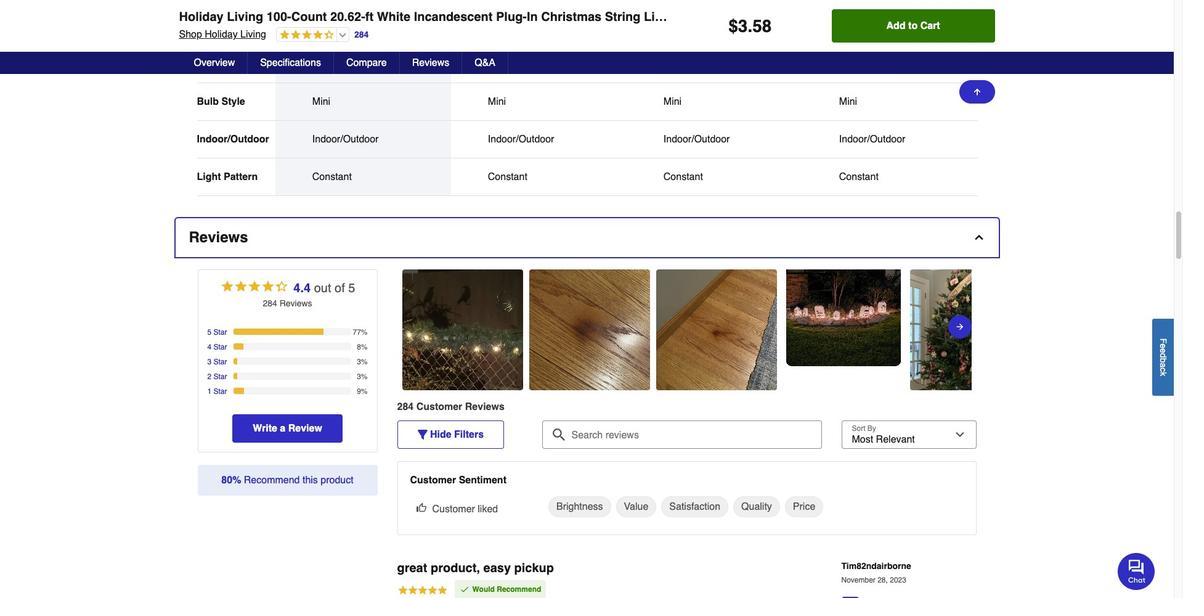 Task type: locate. For each thing, give the bounding box(es) containing it.
1 vertical spatial 4.4 stars image
[[220, 279, 289, 297]]

s up hide filters button
[[499, 402, 505, 413]]

quality
[[742, 501, 773, 513]]

1 horizontal spatial 5
[[349, 281, 355, 295]]

white left ft
[[313, 21, 338, 32]]

5
[[349, 281, 355, 295], [207, 328, 212, 337]]

compare
[[346, 57, 387, 68]]

2 led from the left
[[664, 59, 683, 70]]

style
[[222, 96, 245, 107]]

3 indoor/outdoor cell from the left
[[664, 133, 766, 146]]

0 vertical spatial recommend
[[244, 475, 300, 486]]

3 down 4 on the left bottom of page
[[207, 358, 212, 366]]

great
[[397, 561, 428, 575]]

2 bulb from the top
[[197, 96, 219, 107]]

checkmark image
[[460, 585, 470, 595]]

easy
[[484, 561, 511, 575]]

2 star from the top
[[214, 343, 227, 352]]

indoor/outdoor
[[197, 134, 269, 145], [313, 134, 379, 145], [488, 134, 555, 145], [664, 134, 730, 145], [840, 134, 906, 145]]

2 vertical spatial 284
[[397, 402, 414, 413]]

1 vertical spatial 284
[[263, 299, 277, 308]]

3 constant from the left
[[664, 172, 703, 183]]

fenceline image image
[[402, 324, 523, 336]]

0 horizontal spatial 3
[[207, 358, 212, 366]]

4.4 stars image left 4.4 on the top left of page
[[220, 279, 289, 297]]

reviews down holiday living 100-count 20.62-ft white incandescent plug-in christmas string lights
[[412, 57, 450, 68]]

a right write
[[280, 423, 286, 434]]

1 vertical spatial customer
[[410, 475, 456, 486]]

1 vertical spatial a
[[280, 423, 286, 434]]

star for 1 star
[[214, 387, 227, 396]]

0 horizontal spatial a
[[280, 423, 286, 434]]

mini for third mini cell from right
[[488, 96, 506, 107]]

1 horizontal spatial led
[[664, 59, 683, 70]]

light left color
[[197, 21, 221, 32]]

1 vertical spatial s
[[499, 402, 505, 413]]

2 white cell from the left
[[488, 20, 590, 33]]

indoor/outdoor cell
[[313, 133, 414, 146], [488, 133, 590, 146], [664, 133, 766, 146], [840, 133, 941, 146]]

review
[[280, 299, 308, 308], [465, 402, 499, 413], [288, 423, 322, 434]]

light left pattern
[[197, 172, 221, 183]]

holiday living 100-count 20.62-ft white incandescent plug-in christmas string lights
[[179, 10, 681, 24]]

constant
[[313, 172, 352, 183], [488, 172, 528, 183], [664, 172, 703, 183], [840, 172, 879, 183]]

1 horizontal spatial 284
[[355, 29, 369, 39]]

1 horizontal spatial reviews
[[412, 57, 450, 68]]

light
[[197, 21, 221, 32], [197, 172, 221, 183]]

bulb left "type"
[[197, 59, 219, 70]]

0 vertical spatial living
[[227, 10, 263, 24]]

star for 5 star
[[214, 328, 227, 337]]

incandescent for 1st incandescent cell from the right
[[840, 59, 898, 70]]

product
[[321, 475, 354, 486]]

led cell down $
[[664, 58, 766, 70]]

2 constant from the left
[[488, 172, 528, 183]]

s inside 4.4 out of 5 284 review s
[[308, 299, 312, 308]]

0 vertical spatial bulb
[[197, 59, 219, 70]]

1 indoor/outdoor from the left
[[197, 134, 269, 145]]

2 horizontal spatial 284
[[397, 402, 414, 413]]

2 vertical spatial customer
[[433, 504, 475, 515]]

1 horizontal spatial led cell
[[664, 58, 766, 70]]

add to cart
[[887, 20, 941, 31]]

f
[[1159, 338, 1169, 343]]

star right 1
[[214, 387, 227, 396]]

white for third white cell from right
[[313, 21, 338, 32]]

lights
[[644, 10, 681, 24]]

review for write a review
[[288, 423, 322, 434]]

holiday up overview button
[[205, 29, 238, 40]]

1 horizontal spatial recommend
[[497, 585, 542, 594]]

indoor/outdoor for 4th the indoor/outdoor cell from right
[[313, 134, 379, 145]]

1 white cell from the left
[[313, 20, 414, 33]]

white right string
[[664, 21, 689, 32]]

1 vertical spatial light
[[197, 172, 221, 183]]

incandescent
[[414, 10, 493, 24], [313, 59, 371, 70], [840, 59, 898, 70]]

3% down 8%
[[357, 358, 368, 366]]

led down lights
[[664, 59, 683, 70]]

2 3% from the top
[[357, 373, 368, 381]]

chevron up image
[[973, 231, 986, 244]]

incandescent cell down add
[[840, 58, 941, 70]]

2 horizontal spatial uploaded image image
[[910, 324, 1031, 336]]

1 star from the top
[[214, 328, 227, 337]]

2 light from the top
[[197, 172, 221, 183]]

e up b
[[1159, 348, 1169, 353]]

4.4 stars image
[[277, 30, 334, 41], [220, 279, 289, 297]]

review right write
[[288, 423, 322, 434]]

shop
[[179, 29, 202, 40]]

living up shop holiday living
[[227, 10, 263, 24]]

of
[[335, 281, 345, 295]]

indoor/outdoor for third the indoor/outdoor cell from the right
[[488, 134, 555, 145]]

3 constant cell from the left
[[664, 171, 766, 183]]

0 horizontal spatial uploaded image image
[[529, 324, 650, 336]]

bulb left style
[[197, 96, 219, 107]]

0 horizontal spatial led cell
[[488, 58, 590, 70]]

white cell
[[313, 20, 414, 33], [488, 20, 590, 33], [664, 20, 766, 33]]

0 horizontal spatial s
[[308, 299, 312, 308]]

2 e from the top
[[1159, 348, 1169, 353]]

2 constant cell from the left
[[488, 171, 590, 183]]

1 horizontal spatial a
[[1159, 363, 1169, 367]]

0 vertical spatial a
[[1159, 363, 1169, 367]]

2 mini cell from the left
[[488, 96, 590, 108]]

1 vertical spatial 5
[[207, 328, 212, 337]]

1 horizontal spatial incandescent cell
[[840, 58, 941, 70]]

8%
[[357, 343, 368, 352]]

constant cell
[[313, 171, 414, 183], [488, 171, 590, 183], [664, 171, 766, 183], [840, 171, 941, 183]]

led cell down in
[[488, 58, 590, 70]]

living up "type"
[[241, 29, 266, 40]]

sentiment
[[459, 475, 507, 486]]

s
[[308, 299, 312, 308], [499, 402, 505, 413]]

0 horizontal spatial incandescent cell
[[313, 58, 414, 70]]

0 horizontal spatial 284
[[263, 299, 277, 308]]

star up 4 star
[[214, 328, 227, 337]]

0 vertical spatial customer
[[417, 402, 463, 413]]

light for light color
[[197, 21, 221, 32]]

2023
[[891, 576, 907, 584]]

product,
[[431, 561, 480, 575]]

white left in
[[488, 21, 513, 32]]

1 vertical spatial living
[[241, 29, 266, 40]]

0 horizontal spatial white cell
[[313, 20, 414, 33]]

star up 2 star
[[214, 358, 227, 366]]

$ 3 . 58
[[729, 16, 772, 36]]

reviews down light pattern
[[189, 229, 248, 246]]

3 mini from the left
[[664, 96, 682, 107]]

1 uploaded image image from the left
[[529, 324, 650, 336]]

incandescent down add
[[840, 59, 898, 70]]

1 mini from the left
[[313, 96, 331, 107]]

1 constant from the left
[[313, 172, 352, 183]]

4 star from the top
[[214, 373, 227, 381]]

customer
[[417, 402, 463, 413], [410, 475, 456, 486], [433, 504, 475, 515]]

reviews
[[412, 57, 450, 68], [189, 229, 248, 246]]

recommend down 'pickup'
[[497, 585, 542, 594]]

284
[[355, 29, 369, 39], [263, 299, 277, 308], [397, 402, 414, 413]]

customer sentiment
[[410, 475, 507, 486]]

price button
[[785, 497, 824, 517]]

cart
[[921, 20, 941, 31]]

customer down customer sentiment
[[433, 504, 475, 515]]

3 mini cell from the left
[[664, 96, 766, 108]]

2 indoor/outdoor from the left
[[313, 134, 379, 145]]

4
[[207, 343, 212, 352]]

holiday up shop
[[179, 10, 224, 24]]

3 left 58
[[739, 16, 748, 36]]

review down 4.4 on the top left of page
[[280, 299, 308, 308]]

review up filters
[[465, 402, 499, 413]]

1 bulb from the top
[[197, 59, 219, 70]]

3%
[[357, 358, 368, 366], [357, 373, 368, 381]]

s down 4.4 on the top left of page
[[308, 299, 312, 308]]

mini cell
[[313, 96, 414, 108], [488, 96, 590, 108], [664, 96, 766, 108], [840, 96, 941, 108]]

4 mini from the left
[[840, 96, 858, 107]]

incandescent up q&a
[[414, 10, 493, 24]]

4.4 stars image down count
[[277, 30, 334, 41]]

incandescent cell
[[313, 58, 414, 70], [840, 58, 941, 70]]

review inside button
[[288, 423, 322, 434]]

led cell
[[488, 58, 590, 70], [664, 58, 766, 70]]

thumb up image
[[417, 503, 426, 513]]

3% up 9%
[[357, 373, 368, 381]]

star for 3 star
[[214, 358, 227, 366]]

3
[[739, 16, 748, 36], [207, 358, 212, 366]]

brightness button
[[549, 497, 611, 517]]

e
[[1159, 343, 1169, 348], [1159, 348, 1169, 353]]

recommend
[[244, 475, 300, 486], [497, 585, 542, 594]]

0 vertical spatial 284
[[355, 29, 369, 39]]

uploaded image image
[[529, 324, 650, 336], [656, 324, 777, 336], [910, 324, 1031, 336]]

5 right of
[[349, 281, 355, 295]]

3 white cell from the left
[[664, 20, 766, 33]]

2 mini from the left
[[488, 96, 506, 107]]

star right 4 on the left bottom of page
[[214, 343, 227, 352]]

tim82ndairborne
[[842, 561, 912, 571]]

recommend right %
[[244, 475, 300, 486]]

80 % recommend this product
[[222, 475, 354, 486]]

white for third white cell from the left
[[664, 21, 689, 32]]

white right ft
[[377, 10, 411, 24]]

4.4 out of 5 284 review s
[[263, 281, 355, 308]]

e up 'd'
[[1159, 343, 1169, 348]]

1 vertical spatial bulb
[[197, 96, 219, 107]]

star right 2
[[214, 373, 227, 381]]

2 vertical spatial review
[[288, 423, 322, 434]]

1 vertical spatial recommend
[[497, 585, 542, 594]]

specifications button
[[248, 52, 334, 74]]

1 vertical spatial reviews
[[189, 229, 248, 246]]

3 indoor/outdoor from the left
[[488, 134, 555, 145]]

0 vertical spatial reviews button
[[400, 52, 463, 74]]

led down 'plug-'
[[488, 59, 507, 70]]

2 horizontal spatial incandescent
[[840, 59, 898, 70]]

5 star from the top
[[214, 387, 227, 396]]

1 3% from the top
[[357, 358, 368, 366]]

0 vertical spatial 3
[[739, 16, 748, 36]]

cell
[[840, 20, 941, 33]]

white
[[377, 10, 411, 24], [313, 21, 338, 32], [488, 21, 513, 32], [664, 21, 689, 32]]

1 led from the left
[[488, 59, 507, 70]]

living
[[227, 10, 263, 24], [241, 29, 266, 40]]

my neighbors stated that they were very bright at night! image image
[[783, 324, 904, 336]]

satisfaction
[[670, 501, 721, 513]]

1 horizontal spatial white cell
[[488, 20, 590, 33]]

0 vertical spatial s
[[308, 299, 312, 308]]

0 vertical spatial review
[[280, 299, 308, 308]]

customer up thumb up icon at left
[[410, 475, 456, 486]]

1 vertical spatial review
[[465, 402, 499, 413]]

0 vertical spatial light
[[197, 21, 221, 32]]

3% for 3 star
[[357, 358, 368, 366]]

mini for second mini cell from the right
[[664, 96, 682, 107]]

to
[[909, 20, 918, 31]]

0 horizontal spatial recommend
[[244, 475, 300, 486]]

1 vertical spatial 3%
[[357, 373, 368, 381]]

1 light from the top
[[197, 21, 221, 32]]

would
[[473, 585, 495, 594]]

a up k
[[1159, 363, 1169, 367]]

1 horizontal spatial uploaded image image
[[656, 324, 777, 336]]

star
[[214, 328, 227, 337], [214, 343, 227, 352], [214, 358, 227, 366], [214, 373, 227, 381], [214, 387, 227, 396]]

0 vertical spatial 5
[[349, 281, 355, 295]]

compare button
[[334, 52, 400, 74]]

3% for 2 star
[[357, 373, 368, 381]]

5 inside 4.4 out of 5 284 review s
[[349, 281, 355, 295]]

100-
[[267, 10, 292, 24]]

mini for 4th mini cell from left
[[840, 96, 858, 107]]

b
[[1159, 358, 1169, 363]]

hide filters button
[[397, 421, 504, 449]]

filters
[[454, 429, 484, 440]]

1 vertical spatial holiday
[[205, 29, 238, 40]]

80
[[222, 475, 233, 486]]

incandescent cell down ft
[[313, 58, 414, 70]]

0 horizontal spatial led
[[488, 59, 507, 70]]

3 star from the top
[[214, 358, 227, 366]]

5 indoor/outdoor from the left
[[840, 134, 906, 145]]

0 vertical spatial 3%
[[357, 358, 368, 366]]

1 horizontal spatial s
[[499, 402, 505, 413]]

4 indoor/outdoor from the left
[[664, 134, 730, 145]]

2 horizontal spatial white cell
[[664, 20, 766, 33]]

0 horizontal spatial incandescent
[[313, 59, 371, 70]]

incandescent down 20.62-
[[313, 59, 371, 70]]

5 up 4 on the left bottom of page
[[207, 328, 212, 337]]

customer up hide
[[417, 402, 463, 413]]

%
[[233, 475, 241, 486]]

reviews button
[[400, 52, 463, 74], [175, 218, 999, 257]]

led
[[488, 59, 507, 70], [664, 59, 683, 70]]

value
[[624, 501, 649, 513]]

review inside 4.4 out of 5 284 review s
[[280, 299, 308, 308]]

2
[[207, 373, 212, 381]]

5 star
[[207, 328, 227, 337]]



Task type: describe. For each thing, give the bounding box(es) containing it.
2 led cell from the left
[[664, 58, 766, 70]]

q&a button
[[463, 52, 509, 74]]

284 for 284
[[355, 29, 369, 39]]

shop holiday living
[[179, 29, 266, 40]]

light for light pattern
[[197, 172, 221, 183]]

284 inside 4.4 out of 5 284 review s
[[263, 299, 277, 308]]

1
[[207, 387, 212, 396]]

1 vertical spatial reviews button
[[175, 218, 999, 257]]

pickup
[[515, 561, 554, 575]]

0 horizontal spatial 5
[[207, 328, 212, 337]]

k
[[1159, 372, 1169, 376]]

overview button
[[182, 52, 248, 74]]

2 uploaded image image from the left
[[656, 324, 777, 336]]

customer liked
[[433, 504, 498, 515]]

f e e d b a c k
[[1159, 338, 1169, 376]]

bulb style
[[197, 96, 245, 107]]

4.4
[[294, 281, 311, 295]]

star for 4 star
[[214, 343, 227, 352]]

arrow right image
[[955, 319, 965, 334]]

out
[[314, 281, 331, 295]]

1 mini cell from the left
[[313, 96, 414, 108]]

c
[[1159, 367, 1169, 372]]

write a review button
[[233, 415, 343, 443]]

brightness
[[557, 501, 603, 513]]

Search reviews text field
[[547, 421, 817, 442]]

4 constant from the left
[[840, 172, 879, 183]]

4 constant cell from the left
[[840, 171, 941, 183]]

4 mini cell from the left
[[840, 96, 941, 108]]

3 star
[[207, 358, 227, 366]]

1 e from the top
[[1159, 343, 1169, 348]]

great product, easy pickup
[[397, 561, 554, 575]]

1 constant cell from the left
[[313, 171, 414, 183]]

1 star
[[207, 387, 227, 396]]

string
[[605, 10, 641, 24]]

tim82ndairborne november 28, 2023
[[842, 561, 912, 584]]

0 vertical spatial reviews
[[412, 57, 450, 68]]

november
[[842, 576, 876, 584]]

.
[[748, 16, 753, 36]]

would recommend
[[473, 585, 542, 594]]

write a review
[[253, 423, 322, 434]]

20.62-
[[331, 10, 366, 24]]

add
[[887, 20, 906, 31]]

1 horizontal spatial incandescent
[[414, 10, 493, 24]]

price
[[794, 501, 816, 513]]

count
[[292, 10, 327, 24]]

white for second white cell from right
[[488, 21, 513, 32]]

color
[[224, 21, 250, 32]]

0 vertical spatial holiday
[[179, 10, 224, 24]]

liked
[[478, 504, 498, 515]]

77%
[[353, 328, 368, 337]]

bulb for bulb type
[[197, 59, 219, 70]]

28,
[[878, 576, 888, 584]]

58
[[753, 16, 772, 36]]

in
[[527, 10, 538, 24]]

d
[[1159, 353, 1169, 358]]

1 vertical spatial 3
[[207, 358, 212, 366]]

chat invite button image
[[1119, 552, 1156, 590]]

2 indoor/outdoor cell from the left
[[488, 133, 590, 146]]

light color
[[197, 21, 250, 32]]

mini for 1st mini cell from left
[[313, 96, 331, 107]]

bulb type
[[197, 59, 244, 70]]

add to cart button
[[832, 9, 996, 43]]

arrow up image
[[973, 87, 983, 97]]

q&a
[[475, 57, 496, 68]]

customer for customer liked
[[433, 504, 475, 515]]

1 indoor/outdoor cell from the left
[[313, 133, 414, 146]]

1 horizontal spatial 3
[[739, 16, 748, 36]]

star for 2 star
[[214, 373, 227, 381]]

filter image
[[418, 430, 428, 440]]

a inside f e e d b a c k button
[[1159, 363, 1169, 367]]

customer for customer sentiment
[[410, 475, 456, 486]]

value button
[[616, 497, 657, 517]]

overview
[[194, 57, 235, 68]]

review for 284 customer review s
[[465, 402, 499, 413]]

ft
[[366, 10, 374, 24]]

2 incandescent cell from the left
[[840, 58, 941, 70]]

light pattern
[[197, 172, 258, 183]]

indoor/outdoor for 2nd the indoor/outdoor cell from the right
[[664, 134, 730, 145]]

0 vertical spatial 4.4 stars image
[[277, 30, 334, 41]]

1 led cell from the left
[[488, 58, 590, 70]]

hide filters
[[430, 429, 484, 440]]

write
[[253, 423, 277, 434]]

pattern
[[224, 172, 258, 183]]

type
[[222, 59, 244, 70]]

284 customer review s
[[397, 402, 505, 413]]

3 uploaded image image from the left
[[910, 324, 1031, 336]]

9%
[[357, 387, 368, 396]]

$
[[729, 16, 739, 36]]

satisfaction button
[[662, 497, 729, 517]]

0 horizontal spatial reviews
[[189, 229, 248, 246]]

incandescent for 1st incandescent cell from the left
[[313, 59, 371, 70]]

this
[[303, 475, 318, 486]]

quality button
[[734, 497, 781, 517]]

a inside write a review button
[[280, 423, 286, 434]]

hide
[[430, 429, 452, 440]]

indoor/outdoor for 1st the indoor/outdoor cell from right
[[840, 134, 906, 145]]

christmas
[[542, 10, 602, 24]]

bulb for bulb style
[[197, 96, 219, 107]]

5 stars image
[[397, 585, 448, 598]]

f e e d b a c k button
[[1153, 318, 1175, 396]]

specifications
[[260, 57, 321, 68]]

284 for 284 customer review s
[[397, 402, 414, 413]]

4 star
[[207, 343, 227, 352]]

plug-
[[496, 10, 527, 24]]

4 indoor/outdoor cell from the left
[[840, 133, 941, 146]]

1 incandescent cell from the left
[[313, 58, 414, 70]]

2 star
[[207, 373, 227, 381]]



Task type: vqa. For each thing, say whether or not it's contained in the screenshot.


